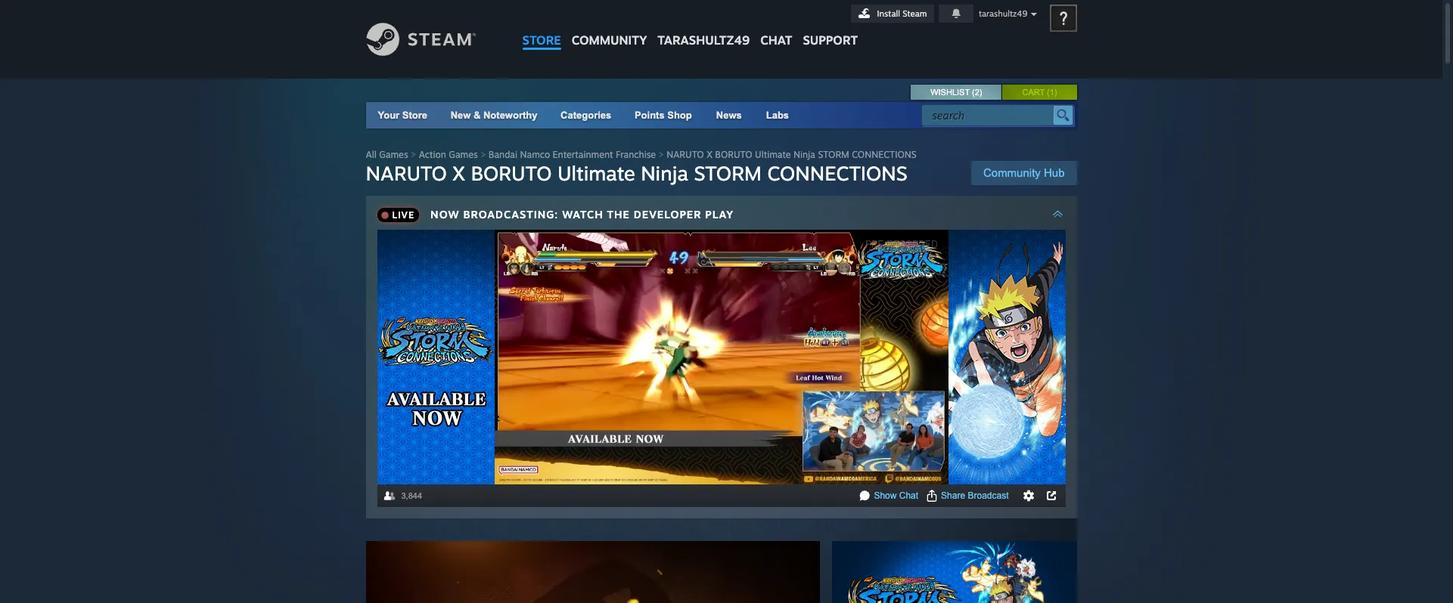 Task type: locate. For each thing, give the bounding box(es) containing it.
ninja down all games > action games > bandai namco entertainment franchise > naruto x boruto ultimate ninja storm connections
[[641, 161, 689, 185]]

1 vertical spatial ninja
[[641, 161, 689, 185]]

share
[[941, 491, 966, 502]]

boruto
[[715, 149, 753, 160], [471, 161, 552, 185]]

live
[[392, 210, 415, 221]]

2 > from the left
[[481, 149, 486, 160]]

franchise
[[616, 149, 656, 160]]

0 horizontal spatial games
[[379, 149, 408, 160]]

1 vertical spatial connections
[[768, 161, 908, 185]]

naruto x boruto ultimate ninja storm connections link
[[667, 149, 917, 160]]

1 horizontal spatial )
[[1055, 88, 1057, 97]]

bandai namco entertainment franchise link
[[489, 149, 656, 160]]

1 games from the left
[[379, 149, 408, 160]]

1 ) from the left
[[980, 88, 982, 97]]

new & noteworthy link
[[451, 110, 538, 121]]

0 horizontal spatial (
[[972, 88, 975, 97]]

0 vertical spatial boruto
[[715, 149, 753, 160]]

) for 2
[[980, 88, 982, 97]]

broadcasting:
[[463, 208, 559, 221]]

1 horizontal spatial (
[[1047, 88, 1050, 97]]

0 horizontal spatial storm
[[694, 161, 762, 185]]

community hub link
[[972, 161, 1077, 185]]

new & noteworthy
[[451, 110, 538, 121]]

all
[[366, 149, 377, 160]]

ninja
[[794, 149, 816, 160], [641, 161, 689, 185]]

2 games from the left
[[449, 149, 478, 160]]

) up search text field
[[980, 88, 982, 97]]

games right action
[[449, 149, 478, 160]]

1 horizontal spatial ultimate
[[755, 149, 791, 160]]

x down news link
[[707, 149, 713, 160]]

> left action
[[411, 149, 416, 160]]

1 horizontal spatial games
[[449, 149, 478, 160]]

1 vertical spatial naruto
[[366, 161, 447, 185]]

1 vertical spatial boruto
[[471, 161, 552, 185]]

developer
[[634, 208, 702, 221]]

ninja down labs link
[[794, 149, 816, 160]]

entertainment
[[553, 149, 613, 160]]

ultimate down 'entertainment'
[[558, 161, 635, 185]]

points shop
[[635, 110, 692, 121]]

>
[[411, 149, 416, 160], [481, 149, 486, 160], [659, 149, 664, 160]]

wishlist
[[931, 88, 970, 97]]

0 horizontal spatial x
[[453, 161, 465, 185]]

1 horizontal spatial naruto
[[667, 149, 704, 160]]

store
[[522, 33, 561, 48]]

0 horizontal spatial chat
[[761, 33, 793, 48]]

) for 1
[[1055, 88, 1057, 97]]

the
[[607, 208, 630, 221]]

0 vertical spatial chat
[[761, 33, 793, 48]]

2 ( from the left
[[1047, 88, 1050, 97]]

1 horizontal spatial storm
[[818, 149, 850, 160]]

cart         ( 1 )
[[1023, 88, 1057, 97]]

2 ) from the left
[[1055, 88, 1057, 97]]

chat
[[761, 33, 793, 48], [899, 491, 919, 502]]

search text field
[[933, 106, 1050, 126]]

tarashultz49
[[979, 8, 1028, 19], [658, 33, 750, 48]]

community
[[572, 33, 647, 48]]

0 horizontal spatial tarashultz49
[[658, 33, 750, 48]]

boruto down bandai
[[471, 161, 552, 185]]

news link
[[704, 102, 754, 129]]

)
[[980, 88, 982, 97], [1055, 88, 1057, 97]]

all games link
[[366, 149, 408, 160]]

0 vertical spatial tarashultz49
[[979, 8, 1028, 19]]

ultimate down labs link
[[755, 149, 791, 160]]

1 horizontal spatial chat
[[899, 491, 919, 502]]

1 vertical spatial chat
[[899, 491, 919, 502]]

( right 'wishlist'
[[972, 88, 975, 97]]

community link
[[567, 0, 653, 55]]

naruto
[[667, 149, 704, 160], [366, 161, 447, 185]]

chat right show
[[899, 491, 919, 502]]

1 horizontal spatial boruto
[[715, 149, 753, 160]]

broadcast
[[968, 491, 1009, 502]]

1 ( from the left
[[972, 88, 975, 97]]

(
[[972, 88, 975, 97], [1047, 88, 1050, 97]]

> left bandai
[[481, 149, 486, 160]]

chat left support
[[761, 33, 793, 48]]

points shop link
[[623, 102, 704, 129]]

x
[[707, 149, 713, 160], [453, 161, 465, 185]]

1
[[1050, 88, 1055, 97]]

1 horizontal spatial ninja
[[794, 149, 816, 160]]

games right all
[[379, 149, 408, 160]]

0 vertical spatial ultimate
[[755, 149, 791, 160]]

tarashultz49 link
[[653, 0, 755, 55]]

your store
[[378, 110, 428, 121]]

action games link
[[419, 149, 478, 160]]

show chat link
[[874, 491, 919, 502]]

ultimate
[[755, 149, 791, 160], [558, 161, 635, 185]]

naruto down 'shop'
[[667, 149, 704, 160]]

naruto down all games link
[[366, 161, 447, 185]]

categories link
[[561, 110, 612, 121]]

( for 2
[[972, 88, 975, 97]]

2 horizontal spatial >
[[659, 149, 664, 160]]

0 horizontal spatial ultimate
[[558, 161, 635, 185]]

storm
[[818, 149, 850, 160], [694, 161, 762, 185]]

0 vertical spatial x
[[707, 149, 713, 160]]

0 horizontal spatial ninja
[[641, 161, 689, 185]]

0 horizontal spatial >
[[411, 149, 416, 160]]

labs link
[[754, 102, 801, 129]]

naruto x boruto ultimate ninja storm connections
[[366, 161, 908, 185]]

chat link
[[755, 0, 798, 51]]

( right cart
[[1047, 88, 1050, 97]]

support
[[803, 33, 858, 48]]

) right cart
[[1055, 88, 1057, 97]]

connections
[[852, 149, 917, 160], [768, 161, 908, 185]]

games
[[379, 149, 408, 160], [449, 149, 478, 160]]

> right "franchise"
[[659, 149, 664, 160]]

0 horizontal spatial naruto
[[366, 161, 447, 185]]

0 horizontal spatial )
[[980, 88, 982, 97]]

x down the action games link at the left top of the page
[[453, 161, 465, 185]]

boruto down news link
[[715, 149, 753, 160]]

store
[[402, 110, 428, 121]]

noteworthy
[[483, 110, 538, 121]]

1 horizontal spatial >
[[481, 149, 486, 160]]

0 horizontal spatial boruto
[[471, 161, 552, 185]]



Task type: describe. For each thing, give the bounding box(es) containing it.
1 horizontal spatial x
[[707, 149, 713, 160]]

now
[[431, 208, 460, 221]]

show
[[874, 491, 897, 502]]

your store link
[[378, 110, 428, 121]]

1 vertical spatial x
[[453, 161, 465, 185]]

community
[[984, 166, 1041, 179]]

your
[[378, 110, 400, 121]]

1 vertical spatial ultimate
[[558, 161, 635, 185]]

store link
[[517, 0, 567, 55]]

action
[[419, 149, 446, 160]]

new
[[451, 110, 471, 121]]

all games > action games > bandai namco entertainment franchise > naruto x boruto ultimate ninja storm connections
[[366, 149, 917, 160]]

play
[[705, 208, 734, 221]]

( for 1
[[1047, 88, 1050, 97]]

wishlist                 ( 2 )
[[931, 88, 982, 97]]

install
[[877, 8, 900, 19]]

show chat
[[874, 491, 919, 502]]

1 horizontal spatial tarashultz49
[[979, 8, 1028, 19]]

news
[[716, 110, 742, 121]]

categories
[[561, 110, 612, 121]]

support link
[[798, 0, 863, 51]]

1 > from the left
[[411, 149, 416, 160]]

hub
[[1044, 166, 1065, 179]]

1 vertical spatial storm
[[694, 161, 762, 185]]

now broadcasting: watch the developer play
[[431, 208, 734, 221]]

community hub
[[984, 166, 1065, 179]]

shop
[[668, 110, 692, 121]]

watch
[[562, 208, 604, 221]]

2
[[975, 88, 980, 97]]

install steam link
[[851, 5, 934, 23]]

0 vertical spatial naruto
[[667, 149, 704, 160]]

bandai
[[489, 149, 518, 160]]

0 vertical spatial storm
[[818, 149, 850, 160]]

share broadcast link
[[941, 491, 1009, 502]]

namco
[[520, 149, 550, 160]]

&
[[474, 110, 481, 121]]

cart
[[1023, 88, 1045, 97]]

share broadcast
[[941, 491, 1009, 502]]

chat inside chat link
[[761, 33, 793, 48]]

0 vertical spatial ninja
[[794, 149, 816, 160]]

points
[[635, 110, 665, 121]]

3 > from the left
[[659, 149, 664, 160]]

steam
[[903, 8, 927, 19]]

0 vertical spatial connections
[[852, 149, 917, 160]]

labs
[[766, 110, 789, 121]]

install steam
[[877, 8, 927, 19]]

1 vertical spatial tarashultz49
[[658, 33, 750, 48]]



Task type: vqa. For each thing, say whether or not it's contained in the screenshot.
STORE
yes



